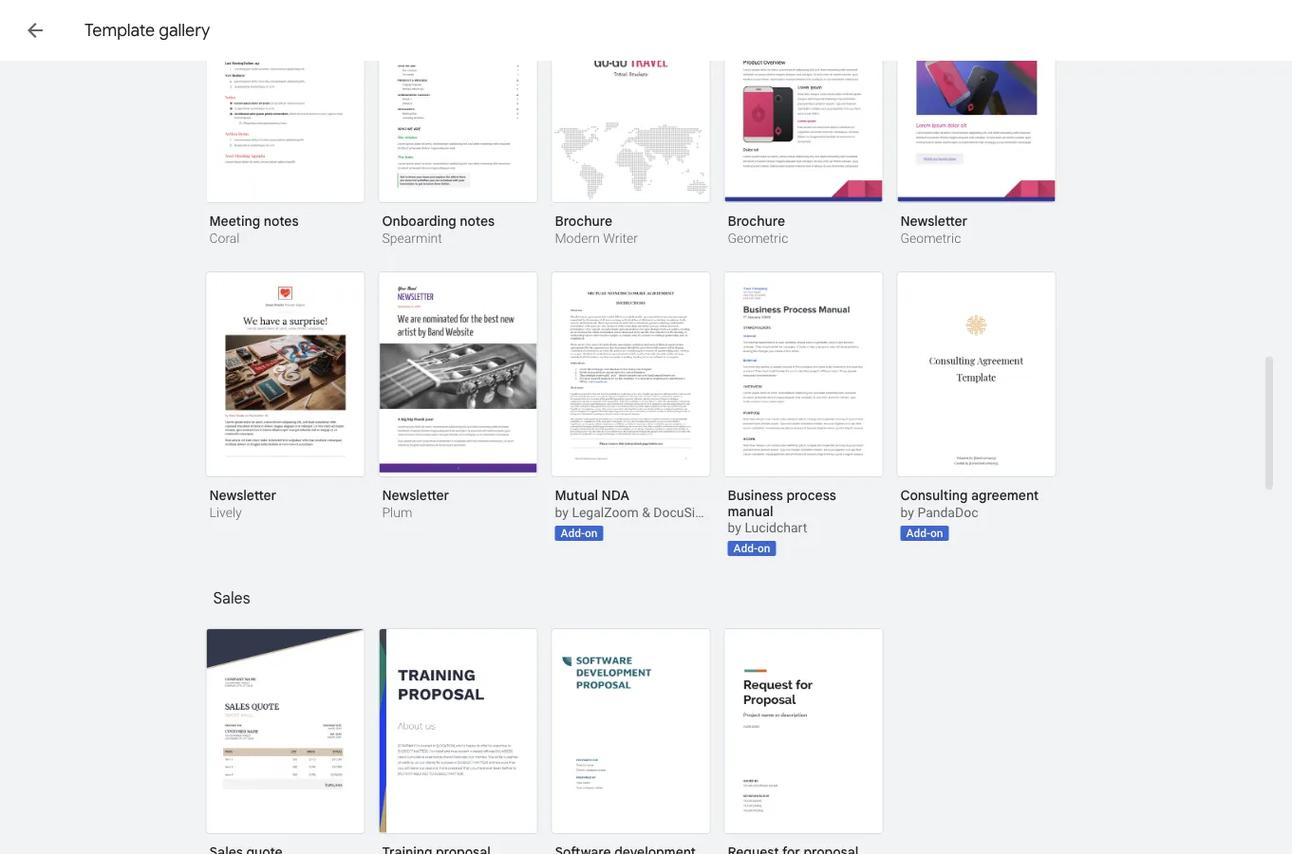 Task type: locate. For each thing, give the bounding box(es) containing it.
brochure geometric
[[728, 213, 789, 246]]

1 notes from the left
[[264, 213, 299, 229]]

legalzoom
[[572, 505, 639, 521]]

add- down lucidchart link
[[734, 542, 758, 556]]

newsletter
[[901, 213, 968, 229], [209, 487, 276, 504], [382, 487, 449, 504]]

1 horizontal spatial newsletter option
[[378, 272, 538, 523]]

newsletter lively
[[209, 487, 276, 521]]

consulting agreement option
[[897, 272, 1056, 541]]

on down lucidchart link
[[758, 542, 771, 556]]

notes
[[264, 213, 299, 229], [460, 213, 495, 229]]

gallery
[[159, 19, 210, 41]]

docusign link
[[654, 505, 710, 521]]

1 horizontal spatial notes
[[460, 213, 495, 229]]

manual
[[728, 504, 774, 520]]

1 horizontal spatial brochure
[[728, 213, 785, 229]]

list box containing meeting notes
[[206, 0, 1079, 579]]

newsletter for newsletter plum
[[382, 487, 449, 504]]

1 horizontal spatial newsletter
[[382, 487, 449, 504]]

2 horizontal spatial newsletter
[[901, 213, 968, 229]]

1 horizontal spatial geometric
[[901, 231, 961, 246]]

2 geometric from the left
[[901, 231, 961, 246]]

add- inside business process manual by lucidchart add-on
[[734, 542, 758, 556]]

spearmint
[[382, 231, 442, 246]]

0 horizontal spatial on
[[585, 527, 598, 540]]

notes inside the onboarding notes spearmint
[[460, 213, 495, 229]]

1 geometric from the left
[[728, 231, 789, 246]]

choose template dialog dialog
[[0, 0, 1292, 855]]

by inside mutual nda by legalzoom & docusign add-on
[[555, 505, 569, 521]]

on
[[585, 527, 598, 540], [931, 527, 943, 540], [758, 542, 771, 556]]

mutual nda by legalzoom & docusign add-on
[[555, 487, 710, 540]]

newsletter plum
[[382, 487, 449, 521]]

by inside business process manual by lucidchart add-on
[[728, 520, 742, 536]]

brochure modern writer
[[555, 213, 638, 246]]

brochure inside the brochure geometric
[[728, 213, 785, 229]]

add-
[[561, 527, 585, 540], [906, 527, 931, 540], [734, 542, 758, 556]]

business
[[728, 487, 783, 504]]

add- inside consulting agreement by pandadoc add-on
[[906, 527, 931, 540]]

0 horizontal spatial newsletter
[[209, 487, 276, 504]]

template gallery
[[85, 19, 210, 41]]

brochure
[[555, 213, 613, 229], [728, 213, 785, 229]]

notes for onboarding notes
[[460, 213, 495, 229]]

process
[[787, 487, 836, 504]]

0 horizontal spatial brochure option
[[551, 0, 711, 249]]

brochure inside brochure modern writer
[[555, 213, 613, 229]]

geometric
[[728, 231, 789, 246], [901, 231, 961, 246]]

geometric for brochure
[[728, 231, 789, 246]]

by down consulting
[[901, 505, 914, 521]]

0 horizontal spatial notes
[[264, 213, 299, 229]]

0 horizontal spatial brochure
[[555, 213, 613, 229]]

nda
[[602, 487, 629, 504]]

1 horizontal spatial add-
[[734, 542, 758, 556]]

1 horizontal spatial by
[[728, 520, 742, 536]]

2 horizontal spatial newsletter option
[[897, 0, 1056, 249]]

2 notes from the left
[[460, 213, 495, 229]]

by
[[555, 505, 569, 521], [901, 505, 914, 521], [728, 520, 742, 536]]

lively
[[209, 505, 242, 521]]

geometric for newsletter
[[901, 231, 961, 246]]

on down legalzoom
[[585, 527, 598, 540]]

sales list box
[[206, 629, 1079, 855]]

meeting notes option
[[206, 0, 365, 249]]

add- down mutual
[[561, 527, 585, 540]]

pandadoc
[[918, 505, 979, 521]]

by inside consulting agreement by pandadoc add-on
[[901, 505, 914, 521]]

0 horizontal spatial geometric
[[728, 231, 789, 246]]

docs
[[106, 18, 153, 43]]

2 option from the left
[[378, 629, 538, 855]]

option
[[206, 629, 365, 855], [378, 629, 538, 855], [551, 629, 711, 855], [724, 629, 884, 855]]

add- down pandadoc link
[[906, 527, 931, 540]]

brochure option
[[551, 0, 711, 249], [724, 0, 884, 249]]

onboarding notes spearmint
[[382, 213, 495, 246]]

list box inside choose template dialog dialog
[[206, 0, 1079, 579]]

2 horizontal spatial by
[[901, 505, 914, 521]]

by down business
[[728, 520, 742, 536]]

notes inside the meeting notes coral
[[264, 213, 299, 229]]

plum
[[382, 505, 412, 521]]

2 brochure from the left
[[728, 213, 785, 229]]

2 horizontal spatial add-
[[906, 527, 931, 540]]

on down pandadoc link
[[931, 527, 943, 540]]

0 horizontal spatial add-
[[561, 527, 585, 540]]

0 horizontal spatial by
[[555, 505, 569, 521]]

geometric inside "newsletter geometric"
[[901, 231, 961, 246]]

geometric inside brochure 'option'
[[728, 231, 789, 246]]

notes right onboarding
[[460, 213, 495, 229]]

1 horizontal spatial brochure option
[[724, 0, 884, 249]]

consulting agreement by pandadoc add-on
[[901, 487, 1039, 540]]

meeting notes coral
[[209, 213, 299, 246]]

by for consulting
[[901, 505, 914, 521]]

notes right meeting
[[264, 213, 299, 229]]

2 horizontal spatial on
[[931, 527, 943, 540]]

mutual nda option
[[551, 272, 711, 541]]

lucidchart link
[[745, 520, 807, 536]]

list box
[[206, 0, 1079, 579]]

newsletter option
[[897, 0, 1056, 249], [206, 272, 365, 523], [378, 272, 538, 523]]

by down mutual
[[555, 505, 569, 521]]

1 horizontal spatial on
[[758, 542, 771, 556]]

1 brochure from the left
[[555, 213, 613, 229]]



Task type: vqa. For each thing, say whether or not it's contained in the screenshot.
Service
no



Task type: describe. For each thing, give the bounding box(es) containing it.
0 horizontal spatial newsletter option
[[206, 272, 365, 523]]

onboarding
[[382, 213, 457, 229]]

lucidchart
[[745, 520, 807, 536]]

on inside mutual nda by legalzoom & docusign add-on
[[585, 527, 598, 540]]

pandadoc link
[[918, 505, 979, 521]]

business process manual by lucidchart add-on
[[728, 487, 836, 556]]

on inside consulting agreement by pandadoc add-on
[[931, 527, 943, 540]]

newsletter for newsletter lively
[[209, 487, 276, 504]]

2 brochure option from the left
[[724, 0, 884, 249]]

1 brochure option from the left
[[551, 0, 711, 249]]

notes for meeting notes
[[264, 213, 299, 229]]

consulting
[[901, 487, 968, 504]]

modern
[[555, 231, 600, 246]]

mutual
[[555, 487, 598, 504]]

3 option from the left
[[551, 629, 711, 855]]

docs link
[[61, 11, 153, 53]]

&
[[642, 505, 650, 521]]

sales
[[213, 589, 250, 608]]

newsletter for newsletter geometric
[[901, 213, 968, 229]]

add- inside mutual nda by legalzoom & docusign add-on
[[561, 527, 585, 540]]

brochure for brochure modern writer
[[555, 213, 613, 229]]

newsletter geometric
[[901, 213, 968, 246]]

template
[[85, 19, 155, 41]]

coral
[[209, 231, 240, 246]]

agreement
[[971, 487, 1039, 504]]

business process manual option
[[724, 272, 884, 556]]

by for mutual
[[555, 505, 569, 521]]

meeting
[[209, 213, 260, 229]]

brochure for brochure geometric
[[728, 213, 785, 229]]

legalzoom link
[[572, 505, 639, 521]]

on inside business process manual by lucidchart add-on
[[758, 542, 771, 556]]

docusign
[[654, 505, 710, 521]]

4 option from the left
[[724, 629, 884, 855]]

writer
[[603, 231, 638, 246]]

onboarding notes option
[[378, 0, 538, 249]]

1 option from the left
[[206, 629, 365, 855]]



